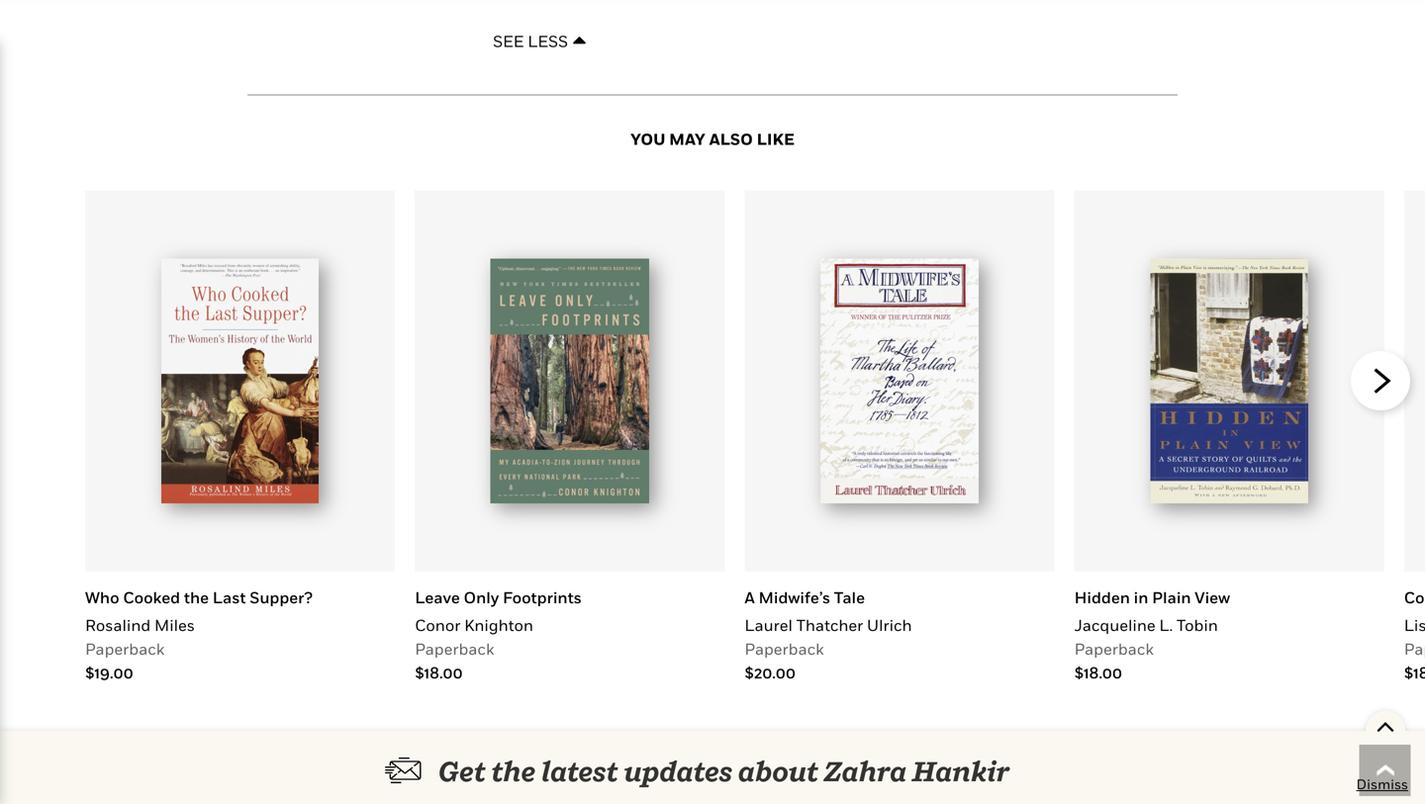 Task type: locate. For each thing, give the bounding box(es) containing it.
1 paperback from the left
[[85, 640, 164, 659]]

book cover image for tale
[[821, 259, 979, 504]]

1 horizontal spatial $18.00
[[1075, 663, 1123, 682]]

in
[[1134, 588, 1149, 607]]

who cooked the last supper? rosalind miles paperback $19.00
[[85, 588, 312, 682]]

paperback
[[85, 640, 164, 659], [415, 640, 494, 659], [745, 640, 824, 659], [1075, 640, 1154, 659]]

4 book cover image from the left
[[821, 259, 979, 504]]

leave
[[415, 588, 460, 607]]

see
[[493, 32, 524, 51]]

3 paperback from the left
[[745, 640, 824, 659]]

expand/collapse sign up banner image
[[1376, 712, 1395, 741]]

about
[[738, 755, 819, 788]]

hankir
[[912, 755, 1010, 788]]

you may also like
[[631, 130, 795, 149]]

0 horizontal spatial $18.00
[[415, 663, 463, 682]]

paperback inside hidden in plain view jacqueline l. tobin paperback $18.00
[[1075, 640, 1154, 659]]

the
[[184, 588, 209, 607], [491, 755, 536, 788]]

l.
[[1160, 616, 1173, 635]]

0 horizontal spatial the
[[184, 588, 209, 607]]

latest
[[541, 755, 619, 788]]

thatcher
[[797, 616, 863, 635]]

paperback down rosalind
[[85, 640, 164, 659]]

paperback down jacqueline
[[1075, 640, 1154, 659]]

the right get
[[491, 755, 536, 788]]

you
[[631, 130, 666, 149]]

updates
[[624, 755, 733, 788]]

$20.00
[[745, 663, 796, 682]]

1 $18.00 from the left
[[415, 663, 463, 682]]

$18.00 inside hidden in plain view jacqueline l. tobin paperback $18.00
[[1075, 663, 1123, 682]]

paperback inside a midwife's tale laurel thatcher ulrich paperback $20.00
[[745, 640, 824, 659]]

2 paperback from the left
[[415, 640, 494, 659]]

midwife's
[[759, 588, 830, 607]]

coc lis pap $18
[[1404, 588, 1425, 682]]

tobin
[[1177, 616, 1218, 635]]

1 vertical spatial the
[[491, 755, 536, 788]]

paperback inside who cooked the last supper? rosalind miles paperback $19.00
[[85, 640, 164, 659]]

$18.00 down jacqueline
[[1075, 663, 1123, 682]]

the left "last"
[[184, 588, 209, 607]]

$18.00 down conor
[[415, 663, 463, 682]]

get
[[439, 755, 486, 788]]

3 book cover image from the left
[[490, 259, 649, 504]]

knighton
[[464, 616, 533, 635]]

1 book cover image from the left
[[1151, 259, 1308, 504]]

jacqueline
[[1075, 616, 1156, 635]]

only
[[464, 588, 499, 607]]

view
[[1195, 588, 1230, 607]]

who
[[85, 588, 119, 607]]

2 $18.00 from the left
[[1075, 663, 1123, 682]]

book cover image for the
[[161, 259, 319, 504]]

may
[[669, 130, 706, 149]]

conor
[[415, 616, 461, 635]]

tale
[[834, 588, 865, 607]]

laurel
[[745, 616, 793, 635]]

book cover image for plain
[[1151, 259, 1308, 504]]

$18.00
[[415, 663, 463, 682], [1075, 663, 1123, 682]]

paperback up $20.00
[[745, 640, 824, 659]]

$18.00 inside 'leave only footprints conor knighton paperback $18.00'
[[415, 663, 463, 682]]

4 paperback from the left
[[1075, 640, 1154, 659]]

plain
[[1152, 588, 1191, 607]]

paperback down conor
[[415, 640, 494, 659]]

book cover image
[[1151, 259, 1308, 504], [161, 259, 319, 504], [490, 259, 649, 504], [821, 259, 979, 504]]

rosalind
[[85, 616, 151, 635]]

2 book cover image from the left
[[161, 259, 319, 504]]

book cover image for footprints
[[490, 259, 649, 504]]

0 vertical spatial the
[[184, 588, 209, 607]]



Task type: describe. For each thing, give the bounding box(es) containing it.
a midwife's tale laurel thatcher ulrich paperback $20.00
[[745, 588, 912, 682]]

last
[[213, 588, 246, 607]]

$18
[[1404, 663, 1425, 682]]

dismiss link
[[1357, 775, 1409, 795]]

the inside who cooked the last supper? rosalind miles paperback $19.00
[[184, 588, 209, 607]]

get the latest updates about zahra hankir
[[439, 755, 1010, 788]]

1 horizontal spatial the
[[491, 755, 536, 788]]

also
[[709, 130, 753, 149]]

supper?
[[250, 588, 312, 607]]

a
[[745, 588, 755, 607]]

footprints
[[503, 588, 582, 607]]

coc
[[1404, 588, 1425, 607]]

$19.00
[[85, 663, 133, 682]]

dismiss
[[1357, 777, 1409, 793]]

ulrich
[[867, 616, 912, 635]]

hidden
[[1075, 588, 1130, 607]]

leave only footprints conor knighton paperback $18.00
[[415, 588, 582, 682]]

paperback inside 'leave only footprints conor knighton paperback $18.00'
[[415, 640, 494, 659]]

like
[[757, 130, 795, 149]]

less
[[528, 32, 568, 51]]

zahra
[[824, 755, 907, 788]]

see less
[[493, 32, 568, 51]]

hidden in plain view jacqueline l. tobin paperback $18.00
[[1075, 588, 1230, 682]]

miles
[[154, 616, 195, 635]]

see less button
[[483, 21, 606, 51]]

pap
[[1404, 640, 1425, 659]]

lis
[[1404, 616, 1425, 635]]

cooked
[[123, 588, 180, 607]]



Task type: vqa. For each thing, say whether or not it's contained in the screenshot.


